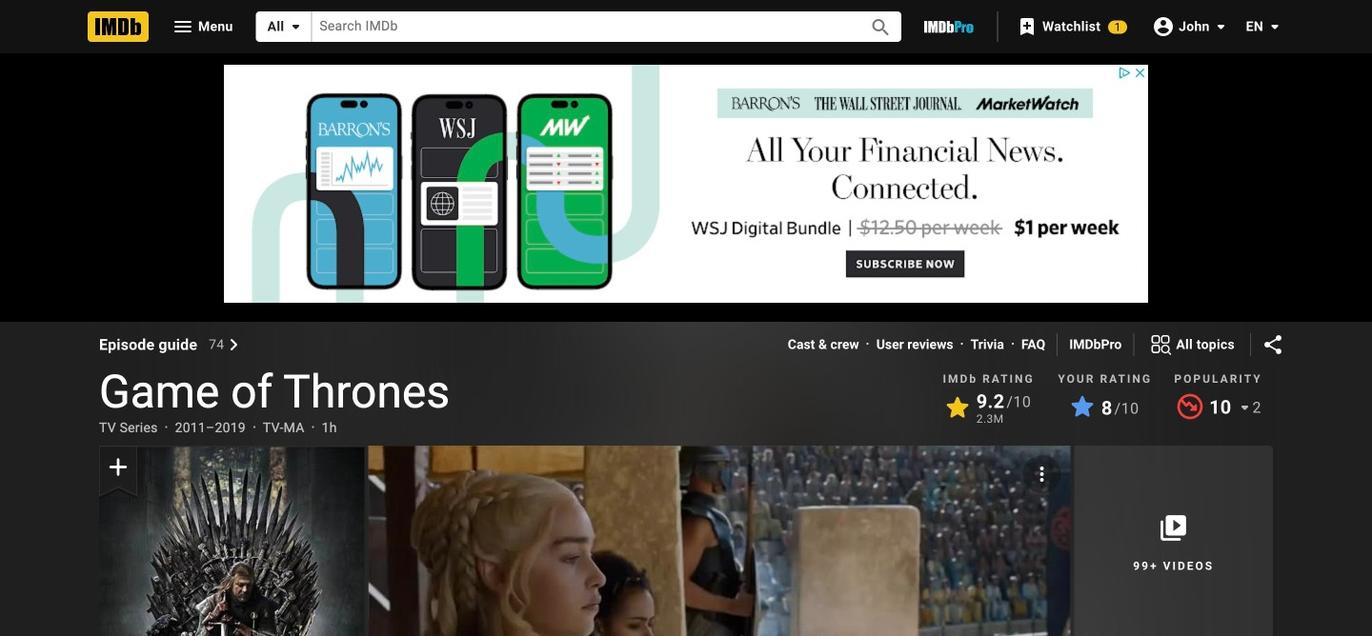 Task type: locate. For each thing, give the bounding box(es) containing it.
None field
[[312, 12, 848, 42]]

advertisement element
[[224, 65, 1148, 303]]

home image
[[88, 11, 149, 42]]

arrow drop down image
[[284, 15, 307, 38], [1234, 396, 1257, 419]]

submit search image
[[870, 16, 892, 39]]

watch official series trailer element
[[368, 446, 1071, 637], [368, 446, 1071, 637]]

chevron right inline image
[[228, 339, 240, 351]]

0 horizontal spatial arrow drop down image
[[284, 15, 307, 38]]

group
[[368, 446, 1071, 637], [99, 446, 364, 637]]

watchlist image
[[1016, 15, 1039, 38]]

it's time to return to westeros. image
[[368, 446, 1071, 637]]

categories image
[[1150, 334, 1173, 356]]

1 vertical spatial arrow drop down image
[[1234, 396, 1257, 419]]

sean bean in game of thrones (2011) image
[[99, 448, 364, 637]]

None search field
[[256, 11, 902, 42]]

0 horizontal spatial arrow drop down image
[[1210, 15, 1233, 38]]

arrow drop down image
[[1210, 15, 1233, 38], [1264, 15, 1287, 38]]



Task type: vqa. For each thing, say whether or not it's contained in the screenshot.
with
no



Task type: describe. For each thing, give the bounding box(es) containing it.
1 horizontal spatial group
[[368, 446, 1071, 637]]

menu image
[[172, 15, 194, 38]]

video autoplay preference image
[[1031, 463, 1054, 486]]

0 horizontal spatial group
[[99, 446, 364, 637]]

1 horizontal spatial arrow drop down image
[[1234, 396, 1257, 419]]

share on social media image
[[1262, 334, 1285, 356]]

account circle image
[[1152, 15, 1175, 38]]

Search IMDb text field
[[312, 12, 848, 42]]

0 vertical spatial arrow drop down image
[[284, 15, 307, 38]]

1 horizontal spatial arrow drop down image
[[1264, 15, 1287, 38]]



